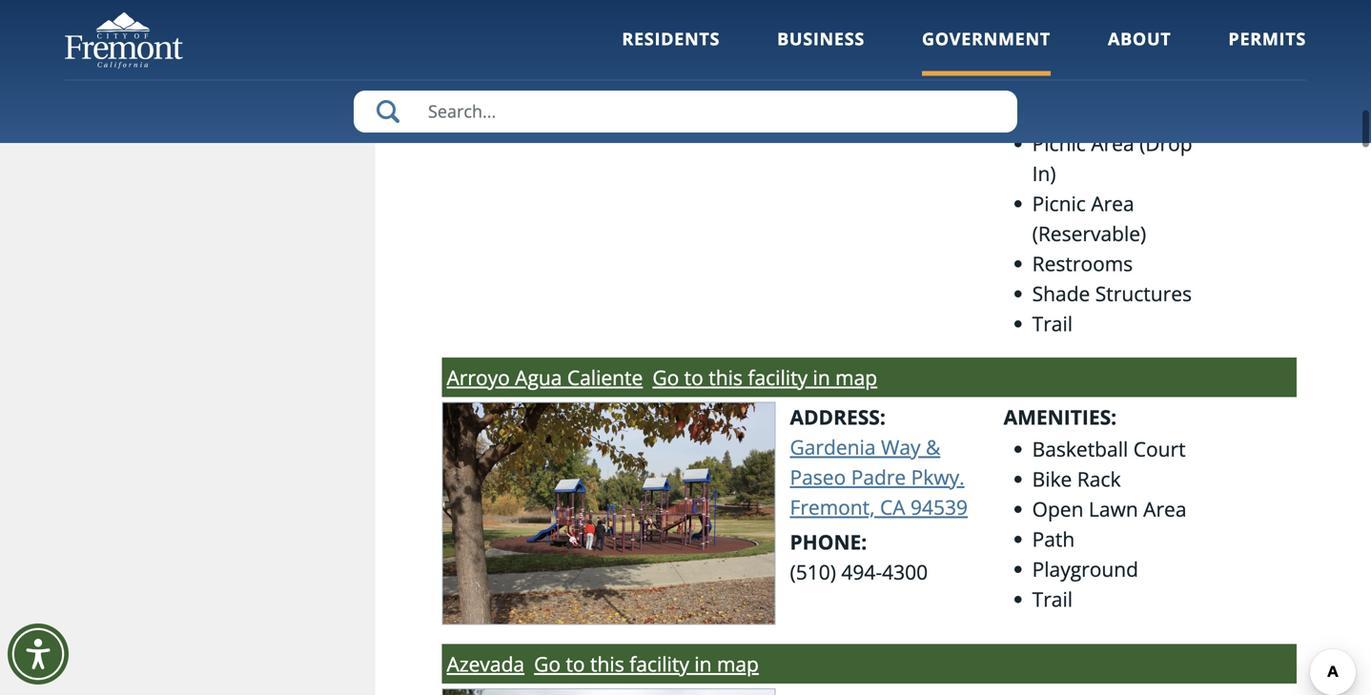 Task type: vqa. For each thing, say whether or not it's contained in the screenshot.
06/05/2023
no



Task type: locate. For each thing, give the bounding box(es) containing it.
government link
[[923, 27, 1051, 76]]

path down parking
[[1033, 100, 1076, 127]]

area
[[1144, 39, 1187, 67], [1092, 130, 1135, 157], [1092, 190, 1135, 217], [1144, 496, 1187, 523]]

1 vertical spatial this
[[591, 651, 625, 678]]

area inside the amenities: basketball court bike rack open lawn area path playground trail
[[1144, 496, 1187, 523]]

lawn inside the amenities: basketball court bike rack open lawn area path playground trail
[[1089, 496, 1139, 523]]

phone:
[[790, 528, 868, 556]]

bike
[[1033, 465, 1073, 493]]

1 vertical spatial facility
[[630, 651, 690, 678]]

facility up azeveda image
[[630, 651, 690, 678]]

0 vertical spatial go
[[653, 364, 680, 391]]

1 vertical spatial path
[[1033, 526, 1076, 553]]

open
[[1033, 39, 1084, 67], [1033, 496, 1084, 523]]

in
[[813, 364, 831, 391], [695, 651, 712, 678]]

go right caliente
[[653, 364, 680, 391]]

business
[[778, 27, 865, 51]]

to right caliente
[[685, 364, 704, 391]]

open inside the amenities: basketball court bike rack open lawn area path playground trail
[[1033, 496, 1084, 523]]

picnic up in)
[[1033, 130, 1087, 157]]

trail inside community garden open lawn area parking lot path picnic area (drop in) picnic area (reservable) restrooms shade structures trail
[[1033, 310, 1073, 337]]

padre
[[852, 464, 907, 491]]

address: gardenia way & paseo padre pkwy. fremont, ca 94539 phone: (510) 494-4300
[[790, 403, 968, 586]]

amenities:
[[1004, 403, 1117, 431]]

ardenwood historic-5 image
[[442, 0, 776, 137]]

0 vertical spatial this
[[709, 364, 743, 391]]

1 vertical spatial map
[[717, 651, 759, 678]]

lawn up lot
[[1089, 39, 1139, 67]]

path inside community garden open lawn area parking lot path picnic area (drop in) picnic area (reservable) restrooms shade structures trail
[[1033, 100, 1076, 127]]

go
[[653, 364, 680, 391], [534, 651, 561, 678]]

2 path from the top
[[1033, 526, 1076, 553]]

0 horizontal spatial to
[[566, 651, 585, 678]]

open down bike
[[1033, 496, 1084, 523]]

1 horizontal spatial to
[[685, 364, 704, 391]]

parking
[[1033, 70, 1103, 97]]

1 vertical spatial lawn
[[1089, 496, 1139, 523]]

trail down playground
[[1033, 586, 1073, 613]]

1 trail from the top
[[1033, 310, 1073, 337]]

2 lawn from the top
[[1089, 496, 1139, 523]]

1 open from the top
[[1033, 39, 1084, 67]]

community
[[1033, 0, 1141, 7]]

go to this facility in map link
[[653, 362, 878, 392], [534, 649, 759, 679]]

to up azeveda image
[[566, 651, 585, 678]]

0 vertical spatial trail
[[1033, 310, 1073, 337]]

about
[[1109, 27, 1172, 51]]

1 horizontal spatial facility
[[748, 364, 808, 391]]

arroyo agua caliente image
[[442, 402, 776, 625]]

this
[[709, 364, 743, 391], [591, 651, 625, 678]]

government
[[923, 27, 1051, 51]]

restrooms
[[1033, 250, 1134, 277]]

rack
[[1078, 465, 1122, 493]]

2 open from the top
[[1033, 496, 1084, 523]]

area left (drop
[[1092, 130, 1135, 157]]

0 horizontal spatial in
[[695, 651, 712, 678]]

gardenia
[[790, 434, 876, 461]]

1 vertical spatial open
[[1033, 496, 1084, 523]]

lawn
[[1089, 39, 1139, 67], [1089, 496, 1139, 523]]

picnic
[[1033, 130, 1087, 157], [1033, 190, 1087, 217]]

area down court
[[1144, 496, 1187, 523]]

picnic down in)
[[1033, 190, 1087, 217]]

trail
[[1033, 310, 1073, 337], [1033, 586, 1073, 613]]

0 horizontal spatial go
[[534, 651, 561, 678]]

go to this facility in map link up azeveda image
[[534, 649, 759, 679]]

lawn down rack on the right bottom of page
[[1089, 496, 1139, 523]]

go to this facility in map link for in
[[534, 649, 759, 679]]

1 vertical spatial picnic
[[1033, 190, 1087, 217]]

2 trail from the top
[[1033, 586, 1073, 613]]

1 vertical spatial trail
[[1033, 586, 1073, 613]]

0 vertical spatial map
[[836, 364, 878, 391]]

1 vertical spatial go to this facility in map link
[[534, 649, 759, 679]]

0 vertical spatial open
[[1033, 39, 1084, 67]]

0 vertical spatial picnic
[[1033, 130, 1087, 157]]

in)
[[1033, 160, 1057, 187]]

about link
[[1109, 27, 1172, 76]]

path
[[1033, 100, 1076, 127], [1033, 526, 1076, 553]]

0 vertical spatial path
[[1033, 100, 1076, 127]]

to
[[685, 364, 704, 391], [566, 651, 585, 678]]

1 vertical spatial to
[[566, 651, 585, 678]]

1 horizontal spatial in
[[813, 364, 831, 391]]

trail down shade
[[1033, 310, 1073, 337]]

structures
[[1096, 280, 1193, 307]]

path inside the amenities: basketball court bike rack open lawn area path playground trail
[[1033, 526, 1076, 553]]

1 path from the top
[[1033, 100, 1076, 127]]

map
[[836, 364, 878, 391], [717, 651, 759, 678]]

facility
[[748, 364, 808, 391], [630, 651, 690, 678]]

&
[[926, 434, 941, 461]]

0 vertical spatial go to this facility in map link
[[653, 362, 878, 392]]

path up playground
[[1033, 526, 1076, 553]]

garden
[[1033, 9, 1103, 37]]

0 vertical spatial facility
[[748, 364, 808, 391]]

1 horizontal spatial go
[[653, 364, 680, 391]]

lot
[[1108, 70, 1138, 97]]

Search text field
[[354, 91, 1018, 133]]

facility up address:
[[748, 364, 808, 391]]

4300
[[883, 558, 928, 586]]

lawn inside community garden open lawn area parking lot path picnic area (drop in) picnic area (reservable) restrooms shade structures trail
[[1089, 39, 1139, 67]]

1 horizontal spatial this
[[709, 364, 743, 391]]

0 vertical spatial lawn
[[1089, 39, 1139, 67]]

1 horizontal spatial map
[[836, 364, 878, 391]]

(drop
[[1140, 130, 1193, 157]]

open inside community garden open lawn area parking lot path picnic area (drop in) picnic area (reservable) restrooms shade structures trail
[[1033, 39, 1084, 67]]

go to this facility in map link for this
[[653, 362, 878, 392]]

1 lawn from the top
[[1089, 39, 1139, 67]]

address:
[[790, 403, 886, 431]]

go to this facility in map link up address:
[[653, 362, 878, 392]]

open down garden
[[1033, 39, 1084, 67]]

1 vertical spatial go
[[534, 651, 561, 678]]

residents link
[[622, 27, 720, 76]]

go right azevada
[[534, 651, 561, 678]]

(510)
[[790, 558, 837, 586]]



Task type: describe. For each thing, give the bounding box(es) containing it.
way
[[882, 434, 921, 461]]

area up (reservable)
[[1092, 190, 1135, 217]]

azevada go to this facility in map
[[447, 651, 759, 678]]

amenities: basketball court bike rack open lawn area path playground trail
[[1004, 403, 1187, 613]]

1 picnic from the top
[[1033, 130, 1087, 157]]

court
[[1134, 435, 1186, 463]]

0 horizontal spatial map
[[717, 651, 759, 678]]

area up (drop
[[1144, 39, 1187, 67]]

azevada link
[[447, 649, 525, 679]]

agua
[[515, 364, 562, 391]]

arroyo agua caliente link
[[447, 362, 643, 392]]

azeveda image
[[442, 689, 776, 696]]

shade
[[1033, 280, 1091, 307]]

0 vertical spatial in
[[813, 364, 831, 391]]

community garden open lawn area parking lot path picnic area (drop in) picnic area (reservable) restrooms shade structures trail
[[1033, 0, 1193, 337]]

permits link
[[1229, 27, 1307, 76]]

(510) 494-4300 link
[[790, 558, 928, 586]]

94539
[[911, 494, 968, 521]]

arroyo agua caliente go to this facility in map
[[447, 364, 878, 391]]

arroyo
[[447, 364, 510, 391]]

business link
[[778, 27, 865, 76]]

trail inside the amenities: basketball court bike rack open lawn area path playground trail
[[1033, 586, 1073, 613]]

ca
[[881, 494, 906, 521]]

caliente
[[568, 364, 643, 391]]

basketball
[[1033, 435, 1129, 463]]

0 vertical spatial to
[[685, 364, 704, 391]]

2 picnic from the top
[[1033, 190, 1087, 217]]

permits
[[1229, 27, 1307, 51]]

paseo
[[790, 464, 846, 491]]

fremont,
[[790, 494, 875, 521]]

azevada
[[447, 651, 525, 678]]

1 vertical spatial in
[[695, 651, 712, 678]]

playground
[[1033, 556, 1139, 583]]

0 horizontal spatial this
[[591, 651, 625, 678]]

0 horizontal spatial facility
[[630, 651, 690, 678]]

pkwy.
[[912, 464, 965, 491]]

494-
[[842, 558, 883, 586]]

residents
[[622, 27, 720, 51]]

(reservable)
[[1033, 220, 1147, 247]]



